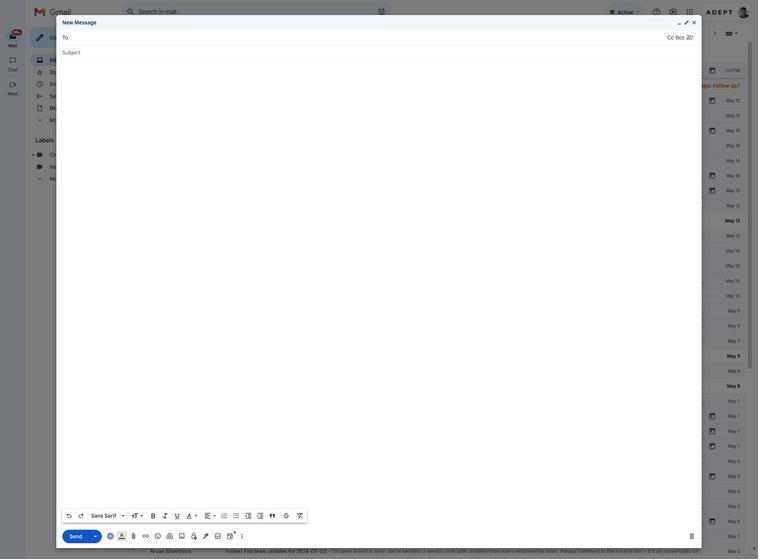 Task type: describe. For each thing, give the bounding box(es) containing it.
primary tab
[[122, 42, 216, 63]]

16 row from the top
[[122, 304, 746, 319]]

1 row from the top
[[122, 63, 746, 78]]

bold ‪(⌘b)‬ image
[[150, 512, 157, 520]]

search in mail image
[[124, 5, 138, 19]]

toggle confidential mode image
[[190, 532, 198, 540]]

14 row from the top
[[122, 274, 746, 289]]

older image
[[712, 29, 719, 37]]

strikethrough ‪(⌘⇧x)‬ image
[[283, 512, 290, 520]]

7 row from the top
[[122, 168, 746, 183]]

select a layout image
[[214, 532, 222, 540]]

insert signature image
[[202, 532, 210, 540]]

17 row from the top
[[122, 319, 746, 334]]

set up a time to meet image
[[226, 532, 234, 540]]

undo ‪(⌘z)‬ image
[[65, 512, 73, 520]]

redo ‪(⌘y)‬ image
[[77, 512, 85, 520]]

2 row from the top
[[122, 93, 746, 108]]

6 row from the top
[[122, 153, 746, 168]]

updates tab
[[312, 42, 407, 63]]

settings image
[[669, 8, 678, 17]]

25 row from the top
[[122, 439, 746, 454]]

indent more ‪(⌘])‬ image
[[257, 512, 264, 520]]

insert photo image
[[178, 532, 186, 540]]

promotions, 4 new messages, tab
[[217, 42, 312, 63]]

formatting options toolbar
[[62, 509, 307, 523]]

15 row from the top
[[122, 289, 746, 304]]

option inside the formatting options toolbar
[[90, 512, 120, 520]]

28 row from the top
[[122, 484, 746, 499]]

Message Body text field
[[62, 64, 696, 507]]

3 row from the top
[[122, 108, 746, 123]]

11 row from the top
[[122, 228, 746, 243]]

discard draft ‪(⌘⇧d)‬ image
[[688, 532, 696, 540]]

18 row from the top
[[122, 334, 746, 349]]

Subject field
[[62, 49, 696, 56]]

10 row from the top
[[122, 213, 746, 228]]

🎉 image
[[696, 489, 703, 495]]

remove formatting ‪(⌘\)‬ image
[[296, 512, 304, 520]]

8 row from the top
[[122, 183, 746, 198]]

23 row from the top
[[122, 409, 746, 424]]

bulleted list ‪(⌘⇧8)‬ image
[[233, 512, 240, 520]]

gmail image
[[34, 5, 75, 20]]

advanced search options image
[[374, 4, 389, 19]]

9 row from the top
[[122, 198, 746, 213]]

underline ‪(⌘u)‬ image
[[174, 513, 181, 520]]



Task type: vqa. For each thing, say whether or not it's contained in the screenshot.
29th row
yes



Task type: locate. For each thing, give the bounding box(es) containing it.
more options image
[[240, 532, 244, 540]]

19 row from the top
[[122, 349, 746, 364]]

To recipients text field
[[71, 31, 668, 44]]

26 row from the top
[[122, 454, 746, 469]]

main content
[[122, 42, 746, 559]]

minimize image
[[676, 20, 682, 26]]

heading
[[0, 43, 26, 49], [0, 67, 26, 73], [0, 91, 26, 97], [35, 137, 107, 144]]

30 row from the top
[[122, 514, 746, 529]]

attach files image
[[130, 532, 138, 540]]

insert files using drive image
[[166, 532, 174, 540]]

navigation
[[0, 24, 26, 559]]

indent less ‪(⌘[)‬ image
[[245, 512, 252, 520]]

mail, 859 unread messages image
[[9, 31, 21, 38]]

24 row from the top
[[122, 424, 746, 439]]

32 row from the top
[[122, 544, 746, 559]]

refresh image
[[150, 29, 158, 37]]

option
[[90, 512, 120, 520]]

quote ‪(⌘⇧9)‬ image
[[269, 512, 276, 520]]

13 row from the top
[[122, 259, 746, 274]]

italic ‪(⌘i)‬ image
[[162, 512, 169, 520]]

pop out image
[[684, 20, 690, 26]]

12 row from the top
[[122, 243, 746, 259]]

insert emoji ‪(⌘⇧2)‬ image
[[154, 532, 162, 540]]

close image
[[691, 20, 697, 26]]

numbered list ‪(⌘⇧7)‬ image
[[221, 512, 228, 520]]

Search in mail search field
[[122, 3, 392, 21]]

22 row from the top
[[122, 394, 746, 409]]

29 row from the top
[[122, 499, 746, 514]]

20 row from the top
[[122, 364, 746, 379]]

more send options image
[[92, 533, 99, 540]]

4 row from the top
[[122, 123, 746, 138]]

21 row from the top
[[122, 379, 746, 394]]

31 row from the top
[[122, 529, 746, 544]]

tab list
[[122, 42, 746, 63]]

insert link ‪(⌘k)‬ image
[[142, 532, 150, 540]]

row
[[122, 63, 746, 78], [122, 93, 746, 108], [122, 108, 746, 123], [122, 123, 746, 138], [122, 138, 746, 153], [122, 153, 746, 168], [122, 168, 746, 183], [122, 183, 746, 198], [122, 198, 746, 213], [122, 213, 746, 228], [122, 228, 746, 243], [122, 243, 746, 259], [122, 259, 746, 274], [122, 274, 746, 289], [122, 289, 746, 304], [122, 304, 746, 319], [122, 319, 746, 334], [122, 334, 746, 349], [122, 349, 746, 364], [122, 364, 746, 379], [122, 379, 746, 394], [122, 394, 746, 409], [122, 409, 746, 424], [122, 424, 746, 439], [122, 439, 746, 454], [122, 454, 746, 469], [122, 469, 746, 484], [122, 484, 746, 499], [122, 499, 746, 514], [122, 514, 746, 529], [122, 529, 746, 544], [122, 544, 746, 559]]

dialog
[[56, 15, 702, 548]]

27 row from the top
[[122, 469, 746, 484]]

5 row from the top
[[122, 138, 746, 153]]



